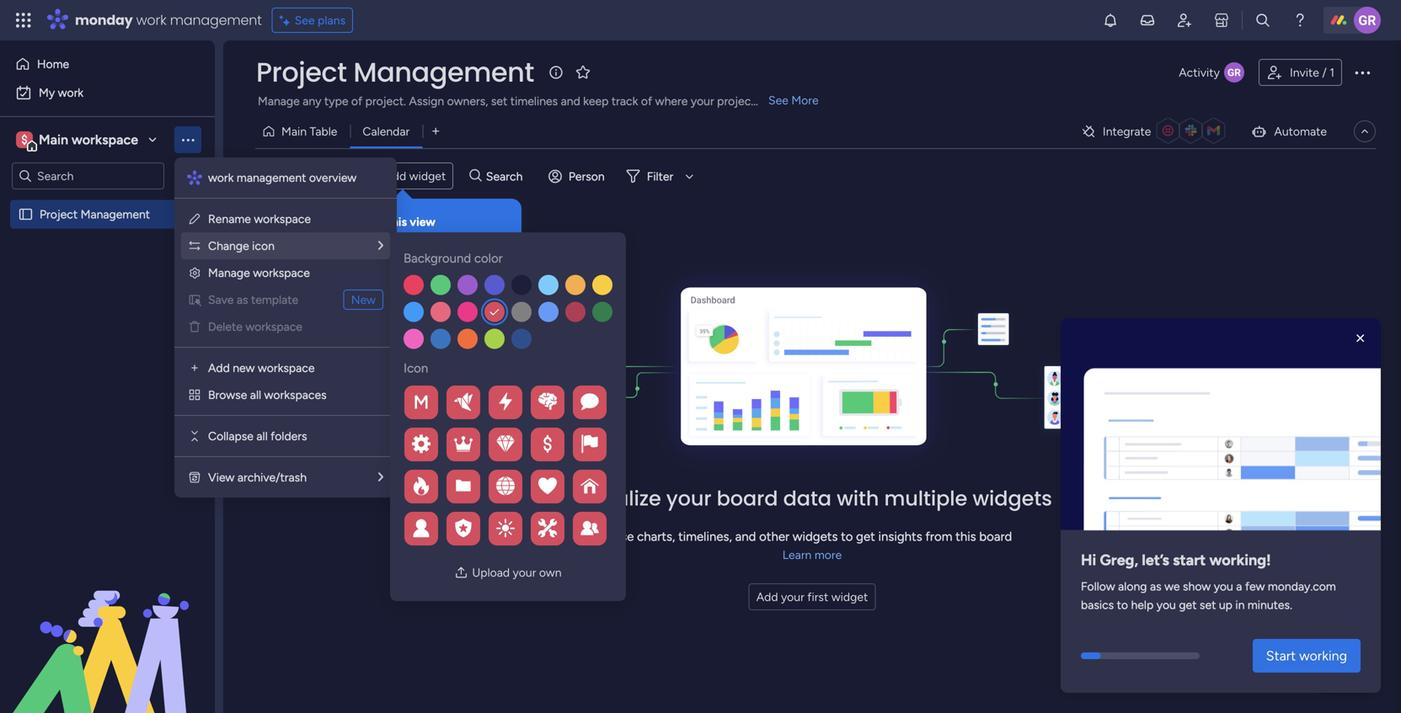 Task type: locate. For each thing, give the bounding box(es) containing it.
1 vertical spatial manage
[[208, 266, 250, 280]]

1 horizontal spatial charts,
[[637, 529, 675, 545]]

as right 'save'
[[237, 293, 248, 307]]

to left help
[[1117, 598, 1128, 612]]

1 horizontal spatial to
[[841, 529, 853, 545]]

set right 'owners,'
[[491, 94, 508, 108]]

charts, right use
[[637, 529, 675, 545]]

1 horizontal spatial new
[[351, 293, 376, 307]]

option
[[0, 199, 215, 203]]

get left insights
[[856, 529, 875, 545]]

0 horizontal spatial lottie animation image
[[0, 543, 215, 714]]

widgets inside add widgets to this view visualize your board using charts, timelines, and more got it
[[326, 215, 370, 229]]

progress bar
[[1081, 653, 1101, 660]]

lottie animation image for the "workspace options" icon's lottie animation element
[[0, 543, 215, 714]]

visualize inside add widgets to this view visualize your board using charts, timelines, and more got it
[[301, 231, 347, 246]]

board
[[376, 231, 406, 246], [717, 485, 778, 513], [979, 529, 1012, 545]]

add widgets to this view visualize your board using charts, timelines, and more got it
[[301, 215, 500, 298]]

project
[[256, 54, 347, 91], [40, 207, 78, 222]]

update feed image
[[1139, 12, 1156, 29]]

main table
[[281, 124, 337, 139]]

0 horizontal spatial this
[[387, 215, 407, 229]]

add down calendar
[[385, 169, 406, 183]]

type
[[324, 94, 348, 108]]

and left list arrow icon
[[353, 248, 372, 262]]

1 horizontal spatial see
[[768, 93, 789, 107]]

main down my
[[39, 132, 68, 148]]

minutes.
[[1248, 598, 1293, 612]]

data
[[783, 485, 832, 513]]

more
[[791, 93, 819, 107]]

2 horizontal spatial to
[[1117, 598, 1128, 612]]

m
[[413, 391, 429, 414]]

0 horizontal spatial of
[[351, 94, 362, 108]]

2 vertical spatial widgets
[[793, 529, 838, 545]]

0 horizontal spatial project
[[40, 207, 78, 222]]

visualize up use
[[572, 485, 661, 513]]

monday.com
[[1268, 579, 1336, 594]]

1 vertical spatial all
[[256, 429, 268, 444]]

get inside use charts, timelines, and other widgets to get insights from this board learn more
[[856, 529, 875, 545]]

show
[[1183, 579, 1211, 594]]

0 vertical spatial charts,
[[440, 231, 475, 246]]

main left table
[[281, 124, 307, 139]]

0 vertical spatial lottie animation image
[[1061, 325, 1381, 537]]

menu item
[[188, 290, 383, 310]]

0 vertical spatial visualize
[[301, 231, 347, 246]]

photo icon image
[[454, 566, 468, 580]]

0 vertical spatial get
[[856, 529, 875, 545]]

menu containing work management overview
[[174, 158, 397, 498]]

select product image
[[15, 12, 32, 29]]

1 horizontal spatial project
[[256, 54, 347, 91]]

2 vertical spatial board
[[979, 529, 1012, 545]]

1 vertical spatial as
[[1150, 579, 1162, 594]]

0 vertical spatial this
[[387, 215, 407, 229]]

change
[[208, 239, 249, 253]]

project management inside project management list box
[[40, 207, 150, 222]]

delete
[[208, 320, 243, 334]]

2 vertical spatial work
[[208, 171, 234, 185]]

2 horizontal spatial work
[[208, 171, 234, 185]]

workspace up workspaces
[[258, 361, 315, 375]]

list arrow image
[[378, 471, 383, 484]]

home link
[[10, 51, 205, 78]]

more right 'learn'
[[815, 548, 842, 562]]

project.
[[365, 94, 406, 108]]

0 horizontal spatial set
[[491, 94, 508, 108]]

workspace inside workspace selection element
[[72, 132, 138, 148]]

0 vertical spatial see
[[295, 13, 315, 27]]

0 horizontal spatial to
[[373, 215, 384, 229]]

widget inside button
[[831, 590, 868, 604]]

1 horizontal spatial management
[[353, 54, 534, 91]]

see left more
[[768, 93, 789, 107]]

all left folders
[[256, 429, 268, 444]]

add down task
[[301, 215, 323, 229]]

manage left any
[[258, 94, 300, 108]]

1 vertical spatial lottie animation element
[[0, 543, 215, 714]]

arrow down image
[[679, 166, 700, 186]]

work right monday
[[136, 11, 166, 29]]

menu item containing save as template
[[188, 290, 383, 310]]

to inside add widgets to this view visualize your board using charts, timelines, and more got it
[[373, 215, 384, 229]]

1 vertical spatial get
[[1179, 598, 1197, 612]]

0 horizontal spatial visualize
[[301, 231, 347, 246]]

archive/trash
[[237, 471, 307, 485]]

workspace selection element
[[16, 130, 141, 152]]

as left we
[[1150, 579, 1162, 594]]

start
[[1266, 648, 1296, 664]]

lottie animation element
[[1061, 318, 1381, 537], [0, 543, 215, 714]]

up
[[1219, 598, 1233, 612]]

2 horizontal spatial widgets
[[973, 485, 1052, 513]]

add for add widgets to this view visualize your board using charts, timelines, and more got it
[[301, 215, 323, 229]]

2 vertical spatial and
[[735, 529, 756, 545]]

see inside see plans button
[[295, 13, 315, 27]]

collapse all folders image
[[188, 430, 201, 443]]

your inside button
[[513, 566, 536, 580]]

Project Management field
[[252, 54, 538, 91]]

2 horizontal spatial board
[[979, 529, 1012, 545]]

board inside use charts, timelines, and other widgets to get insights from this board learn more
[[979, 529, 1012, 545]]

new inside new task button
[[262, 169, 287, 183]]

timelines, left list arrow icon
[[301, 248, 350, 262]]

notifications image
[[1102, 12, 1119, 29]]

all down add new workspace
[[250, 388, 261, 402]]

1 vertical spatial set
[[1200, 598, 1216, 612]]

board left using
[[376, 231, 406, 246]]

board up other
[[717, 485, 778, 513]]

see plans
[[295, 13, 346, 27]]

0 vertical spatial as
[[237, 293, 248, 307]]

workspace up template
[[253, 266, 310, 280]]

charts, up background color
[[440, 231, 475, 246]]

1 vertical spatial management
[[81, 207, 150, 222]]

visualize your board data with multiple widgets element
[[223, 204, 1401, 714]]

workspace image
[[16, 131, 33, 149], [22, 131, 27, 149]]

0 horizontal spatial widgets
[[326, 215, 370, 229]]

management inside menu
[[237, 171, 306, 185]]

new up 'delete workspace' menu item
[[351, 293, 376, 307]]

assign
[[409, 94, 444, 108]]

add left "first"
[[756, 590, 778, 604]]

work right my
[[58, 86, 84, 100]]

this
[[387, 215, 407, 229], [956, 529, 976, 545]]

lottie animation image
[[1061, 325, 1381, 537], [0, 543, 215, 714]]

0 vertical spatial you
[[1214, 579, 1233, 594]]

greg,
[[1100, 551, 1138, 569]]

1 vertical spatial project
[[40, 207, 78, 222]]

1 vertical spatial new
[[351, 293, 376, 307]]

new
[[233, 361, 255, 375]]

0 horizontal spatial manage
[[208, 266, 250, 280]]

1 horizontal spatial and
[[561, 94, 580, 108]]

0 vertical spatial more
[[375, 248, 402, 262]]

visualize
[[301, 231, 347, 246], [572, 485, 661, 513]]

widget down add view image
[[409, 169, 446, 183]]

to inside follow along as we show you a few monday.com basics to help you get set up in minutes.
[[1117, 598, 1128, 612]]

0 horizontal spatial and
[[353, 248, 372, 262]]

manage for manage any type of project. assign owners, set timelines and keep track of where your project stands.
[[258, 94, 300, 108]]

upload your own
[[472, 566, 562, 580]]

and inside add widgets to this view visualize your board using charts, timelines, and more got it
[[353, 248, 372, 262]]

0 horizontal spatial board
[[376, 231, 406, 246]]

your for visualize
[[666, 485, 712, 513]]

and inside use charts, timelines, and other widgets to get insights from this board learn more
[[735, 529, 756, 545]]

1 horizontal spatial visualize
[[572, 485, 661, 513]]

1 horizontal spatial this
[[956, 529, 976, 545]]

work inside option
[[58, 86, 84, 100]]

management up the assign
[[353, 54, 534, 91]]

more left the background
[[375, 248, 402, 262]]

set
[[491, 94, 508, 108], [1200, 598, 1216, 612]]

0 horizontal spatial project management
[[40, 207, 150, 222]]

charts,
[[440, 231, 475, 246], [637, 529, 675, 545]]

0 horizontal spatial as
[[237, 293, 248, 307]]

0 vertical spatial new
[[262, 169, 287, 183]]

project up any
[[256, 54, 347, 91]]

lottie animation element for the "workspace options" icon
[[0, 543, 215, 714]]

all for browse
[[250, 388, 261, 402]]

1 vertical spatial work
[[58, 86, 84, 100]]

calendar
[[363, 124, 410, 139]]

you left a
[[1214, 579, 1233, 594]]

home
[[37, 57, 69, 71]]

view
[[208, 471, 235, 485]]

working!
[[1210, 551, 1271, 569]]

2 vertical spatial to
[[1117, 598, 1128, 612]]

timelines, left other
[[678, 529, 732, 545]]

owners,
[[447, 94, 488, 108]]

to up learn more link
[[841, 529, 853, 545]]

widgets
[[326, 215, 370, 229], [973, 485, 1052, 513], [793, 529, 838, 545]]

0 vertical spatial timelines,
[[301, 248, 350, 262]]

workspace for manage workspace
[[253, 266, 310, 280]]

board right from
[[979, 529, 1012, 545]]

1 horizontal spatial get
[[1179, 598, 1197, 612]]

0 vertical spatial board
[[376, 231, 406, 246]]

0 horizontal spatial more
[[375, 248, 402, 262]]

project management down search in workspace "field"
[[40, 207, 150, 222]]

timelines, inside use charts, timelines, and other widgets to get insights from this board learn more
[[678, 529, 732, 545]]

visualize your board data with multiple widgets
[[572, 485, 1052, 513]]

1 horizontal spatial you
[[1214, 579, 1233, 594]]

management down search in workspace "field"
[[81, 207, 150, 222]]

board inside add widgets to this view visualize your board using charts, timelines, and more got it
[[376, 231, 406, 246]]

lottie animation image for notifications icon's lottie animation element
[[1061, 325, 1381, 537]]

manage down change
[[208, 266, 250, 280]]

1 horizontal spatial timelines,
[[678, 529, 732, 545]]

1 vertical spatial you
[[1157, 598, 1176, 612]]

learn
[[783, 548, 812, 562]]

0 horizontal spatial get
[[856, 529, 875, 545]]

and left other
[[735, 529, 756, 545]]

options image
[[1352, 62, 1373, 83]]

set inside follow along as we show you a few monday.com basics to help you get set up in minutes.
[[1200, 598, 1216, 612]]

1 vertical spatial timelines,
[[678, 529, 732, 545]]

got it button
[[463, 277, 506, 304]]

1 horizontal spatial set
[[1200, 598, 1216, 612]]

1 vertical spatial project management
[[40, 207, 150, 222]]

Search in workspace field
[[35, 166, 141, 186]]

public board image
[[18, 206, 34, 222]]

1 horizontal spatial of
[[641, 94, 652, 108]]

with
[[837, 485, 879, 513]]

this inside add widgets to this view visualize your board using charts, timelines, and more got it
[[387, 215, 407, 229]]

rename workspace
[[208, 212, 311, 226]]

set left up
[[1200, 598, 1216, 612]]

see inside see more link
[[768, 93, 789, 107]]

0 horizontal spatial lottie animation element
[[0, 543, 215, 714]]

invite / 1
[[1290, 65, 1335, 80]]

get down show
[[1179, 598, 1197, 612]]

new left task
[[262, 169, 287, 183]]

new
[[262, 169, 287, 183], [351, 293, 376, 307]]

home option
[[10, 51, 205, 78]]

1 horizontal spatial project management
[[256, 54, 534, 91]]

hi greg, let's start working!
[[1081, 551, 1271, 569]]

1 horizontal spatial board
[[717, 485, 778, 513]]

1 vertical spatial this
[[956, 529, 976, 545]]

0 vertical spatial all
[[250, 388, 261, 402]]

filter button
[[620, 163, 700, 190]]

workspace down template
[[245, 320, 302, 334]]

see left plans
[[295, 13, 315, 27]]

widget
[[409, 169, 446, 183], [831, 590, 868, 604]]

as
[[237, 293, 248, 307], [1150, 579, 1162, 594]]

add view image
[[432, 125, 439, 138]]

see
[[295, 13, 315, 27], [768, 93, 789, 107]]

0 vertical spatial manage
[[258, 94, 300, 108]]

your
[[691, 94, 714, 108], [350, 231, 373, 246], [666, 485, 712, 513], [513, 566, 536, 580], [781, 590, 805, 604]]

and
[[561, 94, 580, 108], [353, 248, 372, 262], [735, 529, 756, 545]]

1 horizontal spatial manage
[[258, 94, 300, 108]]

work for my
[[58, 86, 84, 100]]

1 vertical spatial more
[[815, 548, 842, 562]]

my work option
[[10, 79, 205, 106]]

1 horizontal spatial work
[[136, 11, 166, 29]]

0 vertical spatial widget
[[409, 169, 446, 183]]

color
[[474, 251, 503, 266]]

project management
[[256, 54, 534, 91], [40, 207, 150, 222]]

0 horizontal spatial work
[[58, 86, 84, 100]]

0 horizontal spatial timelines,
[[301, 248, 350, 262]]

other
[[759, 529, 790, 545]]

0 vertical spatial project
[[256, 54, 347, 91]]

1 horizontal spatial more
[[815, 548, 842, 562]]

add new workspace image
[[188, 361, 201, 375]]

workspace
[[72, 132, 138, 148], [254, 212, 311, 226], [253, 266, 310, 280], [245, 320, 302, 334], [258, 361, 315, 375]]

1 vertical spatial visualize
[[572, 485, 661, 513]]

workspace options image
[[179, 131, 196, 148]]

monday
[[75, 11, 133, 29]]

as inside follow along as we show you a few monday.com basics to help you get set up in minutes.
[[1150, 579, 1162, 594]]

workspace for main workspace
[[72, 132, 138, 148]]

0 vertical spatial lottie animation element
[[1061, 318, 1381, 537]]

first
[[807, 590, 828, 604]]

add right add new workspace image
[[208, 361, 230, 375]]

more inside add widgets to this view visualize your board using charts, timelines, and more got it
[[375, 248, 402, 262]]

main inside main table button
[[281, 124, 307, 139]]

see plans button
[[272, 8, 353, 33]]

collapse board header image
[[1358, 125, 1372, 138]]

0 vertical spatial and
[[561, 94, 580, 108]]

1 vertical spatial lottie animation image
[[0, 543, 215, 714]]

start
[[1173, 551, 1206, 569]]

1 horizontal spatial main
[[281, 124, 307, 139]]

see for see plans
[[295, 13, 315, 27]]

0 vertical spatial work
[[136, 11, 166, 29]]

workspace for delete workspace
[[245, 320, 302, 334]]

menu
[[174, 158, 397, 498]]

add inside add widgets to this view visualize your board using charts, timelines, and more got it
[[301, 215, 323, 229]]

0 vertical spatial to
[[373, 215, 384, 229]]

you down we
[[1157, 598, 1176, 612]]

work inside menu
[[208, 171, 234, 185]]

add inside button
[[756, 590, 778, 604]]

2 workspace image from the left
[[22, 131, 27, 149]]

0 vertical spatial set
[[491, 94, 508, 108]]

0 horizontal spatial widget
[[409, 169, 446, 183]]

follow
[[1081, 579, 1115, 594]]

new inside menu
[[351, 293, 376, 307]]

service icon image
[[188, 293, 201, 307]]

project management up the project.
[[256, 54, 534, 91]]

we
[[1165, 579, 1180, 594]]

1 horizontal spatial lottie animation element
[[1061, 318, 1381, 537]]

0 horizontal spatial see
[[295, 13, 315, 27]]

save as template
[[208, 293, 298, 307]]

new task
[[262, 169, 311, 183]]

project right public board icon
[[40, 207, 78, 222]]

0 vertical spatial widgets
[[326, 215, 370, 229]]

1 vertical spatial management
[[237, 171, 306, 185]]

and left keep
[[561, 94, 580, 108]]

change icon image
[[188, 239, 201, 253]]

1 vertical spatial to
[[841, 529, 853, 545]]

help
[[1131, 598, 1154, 612]]

to up list arrow icon
[[373, 215, 384, 229]]

your inside button
[[781, 590, 805, 604]]

work up "rename" on the left of page
[[208, 171, 234, 185]]

add inside popup button
[[385, 169, 406, 183]]

workspace up icon
[[254, 212, 311, 226]]

visualize left list arrow icon
[[301, 231, 347, 246]]

of right track
[[641, 94, 652, 108]]

main inside workspace selection element
[[39, 132, 68, 148]]

show board description image
[[546, 64, 566, 81]]

1 horizontal spatial as
[[1150, 579, 1162, 594]]

this left "view"
[[387, 215, 407, 229]]

widget right "first"
[[831, 590, 868, 604]]

collapse all folders
[[208, 429, 307, 444]]

workspace up search in workspace "field"
[[72, 132, 138, 148]]

workspace inside 'delete workspace' menu item
[[245, 320, 302, 334]]

this right from
[[956, 529, 976, 545]]

delete workspace menu item
[[188, 317, 383, 337]]

plans
[[318, 13, 346, 27]]

add inside menu
[[208, 361, 230, 375]]

manage inside menu
[[208, 266, 250, 280]]

1 horizontal spatial widget
[[831, 590, 868, 604]]

of right type
[[351, 94, 362, 108]]

new for new
[[351, 293, 376, 307]]

1 horizontal spatial lottie animation image
[[1061, 325, 1381, 537]]

0 horizontal spatial main
[[39, 132, 68, 148]]

browse
[[208, 388, 247, 402]]

1 vertical spatial and
[[353, 248, 372, 262]]



Task type: describe. For each thing, give the bounding box(es) containing it.
0 vertical spatial project management
[[256, 54, 534, 91]]

delete workspace
[[208, 320, 302, 334]]

delete workspace image
[[188, 320, 201, 334]]

add your first widget
[[756, 590, 868, 604]]

it
[[492, 283, 500, 298]]

task
[[290, 169, 311, 183]]

widgets inside use charts, timelines, and other widgets to get insights from this board learn more
[[793, 529, 838, 545]]

rename workspace image
[[188, 212, 201, 226]]

upload your own button
[[448, 559, 568, 586]]

angle down image
[[326, 170, 334, 183]]

integrate
[[1103, 124, 1151, 139]]

management inside list box
[[81, 207, 150, 222]]

get inside follow along as we show you a few monday.com basics to help you get set up in minutes.
[[1179, 598, 1197, 612]]

1
[[1330, 65, 1335, 80]]

more inside use charts, timelines, and other widgets to get insights from this board learn more
[[815, 548, 842, 562]]

from
[[925, 529, 953, 545]]

add new workspace
[[208, 361, 315, 375]]

add widget
[[385, 169, 446, 183]]

close image
[[1352, 330, 1369, 347]]

upload
[[472, 566, 510, 580]]

browse all workspaces image
[[188, 388, 201, 402]]

view archive/trash
[[208, 471, 307, 485]]

track
[[612, 94, 638, 108]]

my work link
[[10, 79, 205, 106]]

activity button
[[1172, 59, 1252, 86]]

help button
[[1315, 666, 1374, 693]]

workspace for rename workspace
[[254, 212, 311, 226]]

help
[[1330, 671, 1360, 688]]

new for new task
[[262, 169, 287, 183]]

filter
[[647, 169, 673, 183]]

your for add
[[781, 590, 805, 604]]

add widget button
[[353, 163, 454, 190]]

timelines
[[510, 94, 558, 108]]

project
[[717, 94, 755, 108]]

Search field
[[482, 165, 532, 188]]

/
[[1322, 65, 1327, 80]]

automate button
[[1244, 118, 1334, 145]]

main for main table
[[281, 124, 307, 139]]

see more link
[[767, 92, 820, 109]]

greg robinson image
[[1354, 7, 1381, 34]]

few
[[1245, 579, 1265, 594]]

collapse
[[208, 429, 254, 444]]

new task button
[[255, 163, 318, 190]]

your inside add widgets to this view visualize your board using charts, timelines, and more got it
[[350, 231, 373, 246]]

basics
[[1081, 598, 1114, 612]]

as inside menu
[[237, 293, 248, 307]]

my work
[[39, 86, 84, 100]]

main for main workspace
[[39, 132, 68, 148]]

multiple
[[884, 485, 967, 513]]

view
[[410, 215, 436, 229]]

help image
[[1292, 12, 1309, 29]]

activity
[[1179, 65, 1220, 80]]

lottie animation element for notifications icon
[[1061, 318, 1381, 537]]

main table button
[[255, 118, 350, 145]]

1 of from the left
[[351, 94, 362, 108]]

project inside list box
[[40, 207, 78, 222]]

v2 search image
[[470, 167, 482, 186]]

change icon
[[208, 239, 275, 253]]

template
[[251, 293, 298, 307]]

integrate button
[[1074, 114, 1237, 149]]

manage workspace image
[[188, 266, 201, 280]]

where
[[655, 94, 688, 108]]

charts, inside add widgets to this view visualize your board using charts, timelines, and more got it
[[440, 231, 475, 246]]

background
[[404, 251, 471, 266]]

invite
[[1290, 65, 1319, 80]]

2 of from the left
[[641, 94, 652, 108]]

person button
[[542, 163, 615, 190]]

add for add widget
[[385, 169, 406, 183]]

use charts, timelines, and other widgets to get insights from this board learn more
[[612, 529, 1012, 562]]

working
[[1299, 648, 1347, 664]]

widget inside popup button
[[409, 169, 446, 183]]

stands.
[[758, 94, 796, 108]]

timelines, inside add widgets to this view visualize your board using charts, timelines, and more got it
[[301, 248, 350, 262]]

person
[[569, 169, 605, 183]]

see more
[[768, 93, 819, 107]]

add your first widget button
[[749, 584, 876, 611]]

0 horizontal spatial you
[[1157, 598, 1176, 612]]

0 vertical spatial management
[[170, 11, 262, 29]]

manage for manage workspace
[[208, 266, 250, 280]]

rename
[[208, 212, 251, 226]]

charts, inside use charts, timelines, and other widgets to get insights from this board learn more
[[637, 529, 675, 545]]

project management list box
[[0, 197, 215, 456]]

manage any type of project. assign owners, set timelines and keep track of where your project stands.
[[258, 94, 796, 108]]

invite members image
[[1176, 12, 1193, 29]]

own
[[539, 566, 562, 580]]

calendar button
[[350, 118, 422, 145]]

all for collapse
[[256, 429, 268, 444]]

browse all workspaces
[[208, 388, 327, 402]]

let's
[[1142, 551, 1169, 569]]

1 vertical spatial widgets
[[973, 485, 1052, 513]]

invite / 1 button
[[1259, 59, 1342, 86]]

add for add your first widget
[[756, 590, 778, 604]]

work for monday
[[136, 11, 166, 29]]

table
[[310, 124, 337, 139]]

start working
[[1266, 648, 1347, 664]]

work management overview
[[208, 171, 357, 185]]

view archive/trash image
[[188, 471, 201, 484]]

search everything image
[[1255, 12, 1271, 29]]

list arrow image
[[378, 240, 383, 252]]

follow along as we show you a few monday.com basics to help you get set up in minutes.
[[1081, 579, 1336, 612]]

automate
[[1274, 124, 1327, 139]]

hi
[[1081, 551, 1096, 569]]

add for add new workspace
[[208, 361, 230, 375]]

learn more link
[[783, 547, 842, 563]]

using
[[409, 231, 437, 246]]

1 workspace image from the left
[[16, 131, 33, 149]]

see for see more
[[768, 93, 789, 107]]

monday marketplace image
[[1213, 12, 1230, 29]]

workspaces
[[264, 388, 327, 402]]

a
[[1236, 579, 1242, 594]]

any
[[303, 94, 321, 108]]

this inside use charts, timelines, and other widgets to get insights from this board learn more
[[956, 529, 976, 545]]

1 vertical spatial board
[[717, 485, 778, 513]]

use
[[612, 529, 634, 545]]

manage workspace
[[208, 266, 310, 280]]

my
[[39, 86, 55, 100]]

your for upload
[[513, 566, 536, 580]]

add to favorites image
[[575, 64, 591, 80]]

insights
[[878, 529, 922, 545]]

to inside use charts, timelines, and other widgets to get insights from this board learn more
[[841, 529, 853, 545]]



Task type: vqa. For each thing, say whether or not it's contained in the screenshot.
let's
yes



